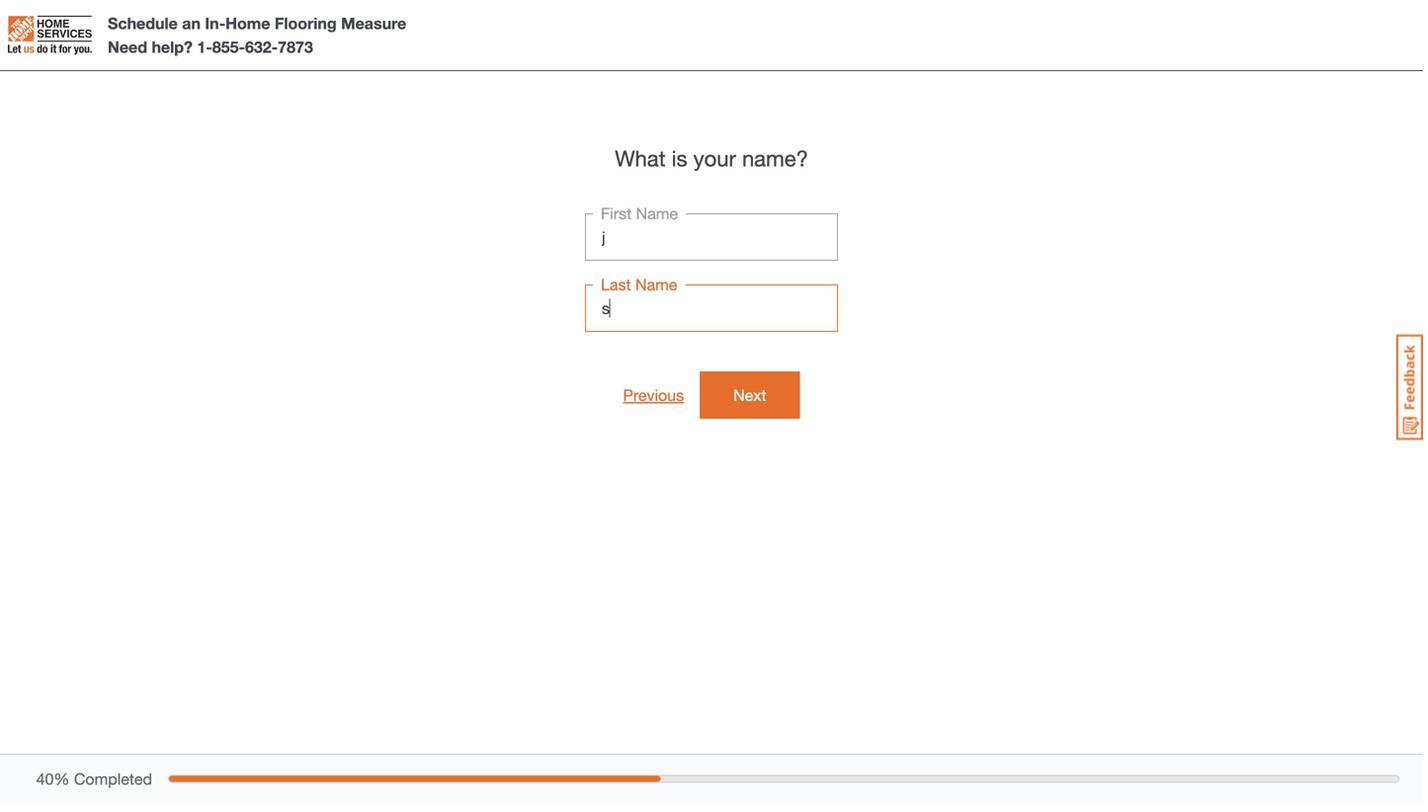 Task type: vqa. For each thing, say whether or not it's contained in the screenshot.
including
no



Task type: locate. For each thing, give the bounding box(es) containing it.
completed
[[74, 770, 152, 789]]

previous link
[[623, 384, 684, 407]]

home
[[226, 14, 270, 33]]

name?
[[743, 145, 809, 171]]

schedule an in-home flooring measure need help? 1-855-632-7873
[[108, 14, 407, 56]]

previous
[[623, 386, 684, 405]]

in-
[[205, 14, 226, 33]]

40%
[[36, 770, 70, 789]]

855-
[[212, 38, 245, 56]]

40% completed
[[36, 770, 152, 789]]

None field
[[585, 214, 839, 261], [585, 285, 839, 332], [585, 214, 839, 261], [585, 285, 839, 332]]

1-
[[197, 38, 212, 56]]

your
[[694, 145, 737, 171]]



Task type: describe. For each thing, give the bounding box(es) containing it.
what is your name?
[[615, 145, 809, 171]]

flooring
[[275, 14, 337, 33]]

632-
[[245, 38, 278, 56]]

what
[[615, 145, 666, 171]]

an
[[182, 14, 201, 33]]

schedule
[[108, 14, 178, 33]]

feedback link image
[[1397, 334, 1424, 441]]

next button
[[700, 372, 801, 419]]

is
[[672, 145, 688, 171]]

help?
[[152, 38, 193, 56]]

next
[[734, 386, 767, 405]]

need
[[108, 38, 147, 56]]

measure
[[341, 14, 407, 33]]

7873
[[278, 38, 313, 56]]



